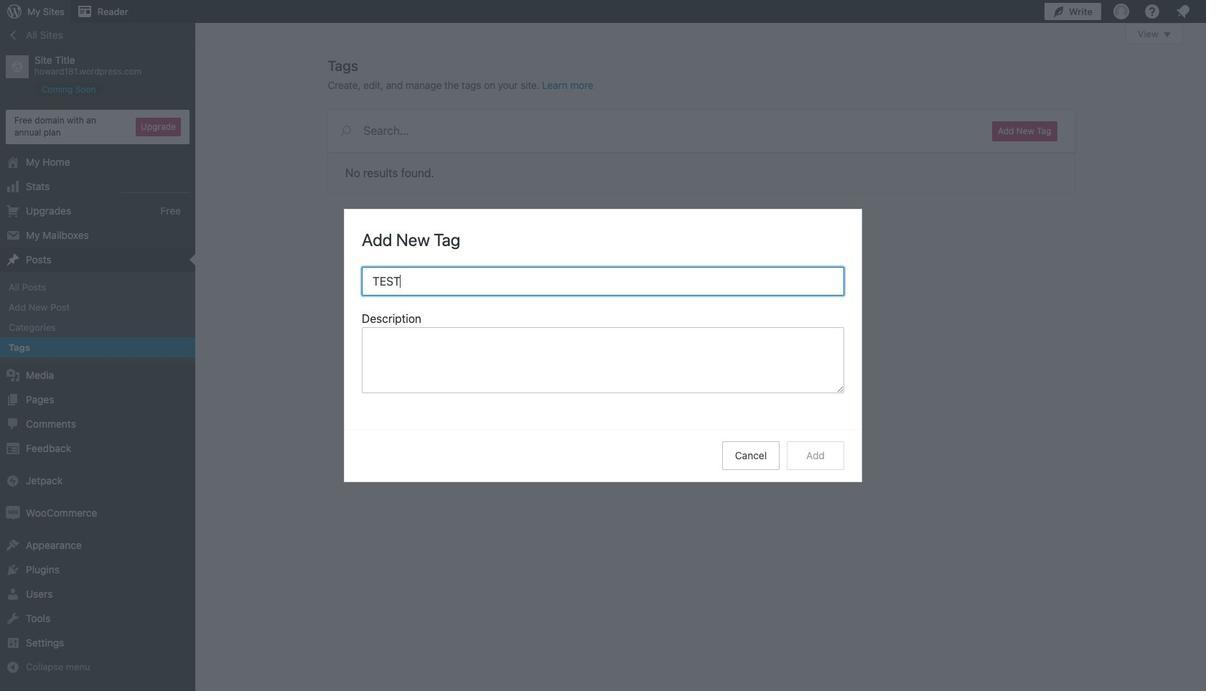 Task type: locate. For each thing, give the bounding box(es) containing it.
highest hourly views 0 image
[[121, 184, 190, 193]]

img image
[[6, 507, 20, 521]]

group
[[362, 310, 845, 398]]

closed image
[[1164, 32, 1172, 37]]

None search field
[[328, 110, 975, 152]]

help image
[[1144, 3, 1162, 20]]

dialog
[[345, 210, 862, 482]]

main content
[[328, 23, 1184, 193]]

None text field
[[362, 328, 845, 394]]



Task type: vqa. For each thing, say whether or not it's contained in the screenshot.
option group
no



Task type: describe. For each thing, give the bounding box(es) containing it.
update your profile, personal settings, and more image
[[1113, 3, 1131, 20]]

manage your notifications image
[[1175, 3, 1192, 20]]

New Tag Name text field
[[362, 267, 845, 296]]



